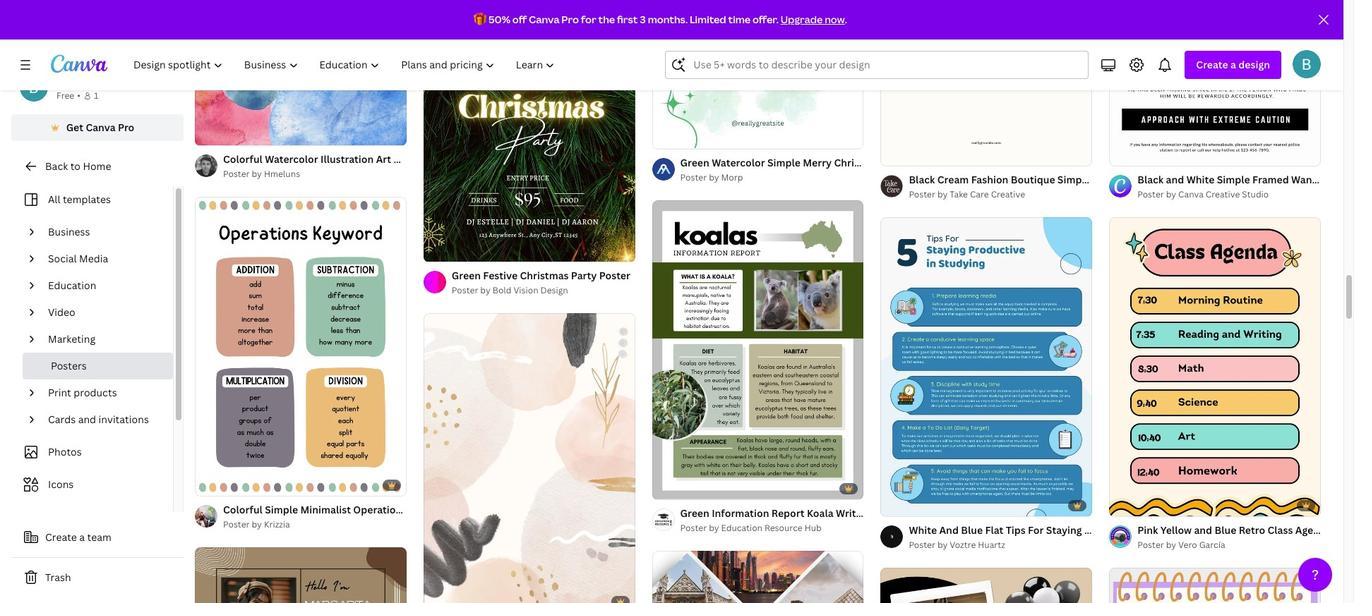 Task type: vqa. For each thing, say whether or not it's contained in the screenshot.


Task type: describe. For each thing, give the bounding box(es) containing it.
clas
[[1334, 524, 1354, 538]]

1
[[94, 90, 98, 102]]

50%
[[489, 13, 510, 26]]

photos
[[48, 446, 82, 459]]

1 horizontal spatial canva
[[529, 13, 560, 26]]

0 vertical spatial pro
[[562, 13, 579, 26]]

create for create a design
[[1196, 58, 1228, 71]]

green festive christmas party poster image
[[424, 0, 635, 262]]

boutique
[[1011, 173, 1055, 186]]

green for green watercolor simple merry christmas poster (portrait)
[[680, 156, 710, 169]]

beige playful collage all about me poster image
[[1109, 569, 1321, 604]]

free •
[[56, 90, 80, 102]]

education inside education link
[[48, 279, 96, 292]]

video
[[48, 306, 75, 319]]

design
[[541, 285, 568, 297]]

personal
[[56, 74, 98, 88]]

creative inside black and white simple framed wanted poste poster by canva creative studio
[[1206, 189, 1240, 201]]

white and blue flat tips for staying productive in studying poster link
[[909, 523, 1228, 539]]

get canva pro button
[[11, 114, 184, 141]]

green festive christmas party poster poster by bold vision design
[[452, 269, 630, 297]]

studying
[[1151, 524, 1194, 537]]

colorful watercolor illustration art poster link
[[223, 152, 425, 167]]

and for cards
[[78, 413, 96, 426]]

minimalist
[[300, 504, 351, 517]]

operations
[[353, 504, 407, 517]]

trash link
[[11, 564, 184, 592]]

poster by canva creative studio link
[[1138, 188, 1321, 202]]

black cream fashion boutique simple open closed sign poster portrait poster by take care creative
[[909, 173, 1251, 201]]

marketing
[[48, 333, 95, 346]]

bold
[[493, 285, 512, 297]]

by inside colorful simple minimalist operations keyword math poster poster by krizzia
[[252, 519, 262, 531]]

colorful simple minimalist operations keyword math poster poster by krizzia
[[223, 504, 512, 531]]

open
[[1093, 173, 1119, 186]]

wanted
[[1292, 173, 1328, 187]]

🎁
[[474, 13, 487, 26]]

cards and invitations
[[48, 413, 149, 426]]

christmas inside green festive christmas party poster poster by bold vision design
[[520, 269, 569, 283]]

math
[[454, 504, 479, 517]]

tips
[[1006, 524, 1026, 537]]

poster by education resource hub link
[[680, 522, 864, 536]]

blue inside 'white and blue flat tips for staying productive in studying poster poster by voztre huartz'
[[961, 524, 983, 537]]

pro inside "get canva pro" button
[[118, 121, 134, 134]]

watercolor for green
[[712, 156, 765, 169]]

green information report koala writing poster poster by education resource hub
[[680, 507, 904, 534]]

poster by hmeluns link
[[223, 167, 407, 182]]

top level navigation element
[[124, 51, 567, 79]]

create a design
[[1196, 58, 1270, 71]]

canva inside button
[[86, 121, 116, 134]]

upgrade now button
[[781, 13, 845, 26]]

colorful for colorful simple minimalist operations keyword math poster
[[223, 504, 263, 517]]

modern watercolor abstract painting poster image
[[424, 314, 635, 604]]

by inside "green watercolor simple merry christmas poster (portrait) poster by morp"
[[709, 171, 719, 183]]

yellow
[[1161, 524, 1192, 538]]

pink
[[1138, 524, 1158, 538]]

all
[[48, 193, 60, 206]]

hmeluns
[[264, 168, 300, 180]]

business link
[[42, 219, 165, 246]]

poster by voztre huartz link
[[909, 539, 1092, 553]]

by inside 'colorful watercolor illustration art poster poster by hmeluns'
[[252, 168, 262, 180]]

report
[[772, 507, 805, 520]]

festive
[[483, 269, 518, 283]]

agenda
[[1296, 524, 1332, 538]]

by inside green festive christmas party poster poster by bold vision design
[[480, 285, 491, 297]]

get canva pro
[[66, 121, 134, 134]]

retro
[[1239, 524, 1265, 538]]

months.
[[648, 13, 688, 26]]

green watercolor simple merry christmas poster (portrait) link
[[680, 155, 963, 171]]

pink yellow and blue retro class agenda clas link
[[1138, 523, 1354, 539]]

create for create a team
[[45, 531, 77, 544]]

a for design
[[1231, 58, 1236, 71]]

poste
[[1331, 173, 1354, 187]]

🎁 50% off canva pro for the first 3 months. limited time offer. upgrade now .
[[474, 13, 847, 26]]

brad klo image
[[1293, 50, 1321, 78]]

and inside the pink yellow and blue retro class agenda clas poster by vero garcía
[[1194, 524, 1213, 538]]

green watercolor simple merry christmas poster (portrait) poster by morp
[[680, 156, 963, 183]]

poster by krizzia link
[[223, 518, 407, 533]]

green watercolor simple merry christmas poster (portrait) image
[[652, 0, 864, 149]]

closed
[[1122, 173, 1155, 186]]

marketing link
[[42, 326, 165, 353]]

icons link
[[20, 472, 165, 499]]

fashion
[[971, 173, 1009, 186]]

create a team button
[[11, 524, 184, 552]]

create a team
[[45, 531, 111, 544]]

poster inside the pink yellow and blue retro class agenda clas poster by vero garcía
[[1138, 540, 1164, 552]]

education inside green information report koala writing poster poster by education resource hub
[[721, 522, 763, 534]]

cream black photo happy birthday poster image
[[881, 569, 1092, 604]]

design
[[1239, 58, 1270, 71]]

colorful for colorful watercolor illustration art poster
[[223, 153, 263, 166]]

watercolor for colorful
[[265, 153, 318, 166]]

video link
[[42, 299, 165, 326]]

huartz
[[978, 540, 1005, 552]]

green information report koala writing poster link
[[680, 506, 904, 522]]

class
[[1268, 524, 1293, 538]]

social media link
[[42, 246, 165, 273]]

simple inside black and white simple framed wanted poste poster by canva creative studio
[[1217, 173, 1250, 187]]



Task type: locate. For each thing, give the bounding box(es) containing it.
1 blue from the left
[[961, 524, 983, 537]]

now
[[825, 13, 845, 26]]

simple inside colorful simple minimalist operations keyword math poster poster by krizzia
[[265, 504, 298, 517]]

and
[[939, 524, 959, 537]]

black inside black and white simple framed wanted poste poster by canva creative studio
[[1138, 173, 1164, 187]]

upgrade
[[781, 13, 823, 26]]

poster by vero garcía link
[[1138, 539, 1321, 553]]

keyword
[[409, 504, 451, 517]]

christmas
[[834, 156, 883, 169], [520, 269, 569, 283]]

a left 'design'
[[1231, 58, 1236, 71]]

0 vertical spatial create
[[1196, 58, 1228, 71]]

1 horizontal spatial blue
[[1215, 524, 1237, 538]]

0 horizontal spatial christmas
[[520, 269, 569, 283]]

print products
[[48, 386, 117, 400]]

all templates
[[48, 193, 111, 206]]

for
[[581, 13, 596, 26]]

1 vertical spatial a
[[79, 531, 85, 544]]

poster
[[394, 153, 425, 166], [885, 156, 917, 169], [223, 168, 250, 180], [680, 171, 707, 183], [1180, 173, 1211, 186], [909, 189, 936, 201], [1138, 189, 1164, 201], [599, 269, 630, 283], [452, 285, 478, 297], [481, 504, 512, 517], [873, 507, 904, 520], [223, 519, 250, 531], [680, 522, 707, 534], [1197, 524, 1228, 537], [909, 540, 936, 552], [1138, 540, 1164, 552]]

1 horizontal spatial black
[[1138, 173, 1164, 187]]

blue
[[961, 524, 983, 537], [1215, 524, 1237, 538]]

watercolor
[[265, 153, 318, 166], [712, 156, 765, 169]]

illustration
[[321, 153, 374, 166]]

1 vertical spatial education
[[721, 522, 763, 534]]

black and white simple framed wanted poste poster by canva creative studio
[[1138, 173, 1354, 201]]

morp
[[721, 171, 743, 183]]

blue up poster by vero garcía link
[[1215, 524, 1237, 538]]

pro left for
[[562, 13, 579, 26]]

resource
[[765, 522, 803, 534]]

1 vertical spatial canva
[[86, 121, 116, 134]]

1 horizontal spatial white
[[1187, 173, 1215, 187]]

posters
[[51, 359, 87, 373]]

a inside button
[[79, 531, 85, 544]]

by down studying
[[1166, 540, 1176, 552]]

in
[[1140, 524, 1149, 537]]

1 colorful from the top
[[223, 153, 263, 166]]

create left team
[[45, 531, 77, 544]]

1 vertical spatial pro
[[118, 121, 134, 134]]

0 vertical spatial christmas
[[834, 156, 883, 169]]

flat
[[985, 524, 1004, 537]]

1 vertical spatial create
[[45, 531, 77, 544]]

1 vertical spatial and
[[78, 413, 96, 426]]

hub
[[805, 522, 822, 534]]

by left bold
[[480, 285, 491, 297]]

creative down fashion on the top of the page
[[991, 189, 1025, 201]]

invitations
[[99, 413, 149, 426]]

0 vertical spatial green
[[680, 156, 710, 169]]

by inside green information report koala writing poster poster by education resource hub
[[709, 522, 719, 534]]

green for green information report koala writing poster
[[680, 507, 710, 520]]

garcía
[[1199, 540, 1226, 552]]

education
[[48, 279, 96, 292], [721, 522, 763, 534]]

1 vertical spatial green
[[452, 269, 481, 283]]

products
[[74, 386, 117, 400]]

back to home
[[45, 160, 111, 173]]

0 horizontal spatial and
[[78, 413, 96, 426]]

create inside create a team button
[[45, 531, 77, 544]]

education down social media
[[48, 279, 96, 292]]

pink yellow and blue retro class agenda clas poster by vero garcía
[[1138, 524, 1354, 552]]

a inside dropdown button
[[1231, 58, 1236, 71]]

black right open
[[1138, 173, 1164, 187]]

2 horizontal spatial and
[[1194, 524, 1213, 538]]

and up garcía
[[1194, 524, 1213, 538]]

black
[[909, 173, 935, 186], [1138, 173, 1164, 187]]

2 colorful from the top
[[223, 504, 263, 517]]

colorful watercolor illustration art poster image
[[195, 0, 407, 145]]

by inside 'white and blue flat tips for staying productive in studying poster poster by voztre huartz'
[[938, 540, 948, 552]]

black and white simple framed wanted poste link
[[1138, 172, 1354, 188]]

2 blue from the left
[[1215, 524, 1237, 538]]

writing
[[836, 507, 871, 520]]

offer.
[[753, 13, 779, 26]]

green inside green information report koala writing poster poster by education resource hub
[[680, 507, 710, 520]]

by left take
[[938, 189, 948, 201]]

None search field
[[665, 51, 1089, 79]]

0 horizontal spatial watercolor
[[265, 153, 318, 166]]

0 horizontal spatial canva
[[86, 121, 116, 134]]

1 horizontal spatial a
[[1231, 58, 1236, 71]]

party
[[571, 269, 597, 283]]

by inside the pink yellow and blue retro class agenda clas poster by vero garcía
[[1166, 540, 1176, 552]]

green inside "green watercolor simple merry christmas poster (portrait) poster by morp"
[[680, 156, 710, 169]]

black for black and white simple framed wanted poste
[[1138, 173, 1164, 187]]

vision
[[514, 285, 538, 297]]

by down and
[[938, 540, 948, 552]]

by left morp
[[709, 171, 719, 183]]

a
[[1231, 58, 1236, 71], [79, 531, 85, 544]]

white and blue flat tips for staying productive in studying poster image
[[881, 218, 1092, 517]]

by inside black and white simple framed wanted poste poster by canva creative studio
[[1166, 189, 1176, 201]]

colorful
[[223, 153, 263, 166], [223, 504, 263, 517]]

0 vertical spatial a
[[1231, 58, 1236, 71]]

pro up back to home link
[[118, 121, 134, 134]]

trash
[[45, 571, 71, 585]]

white modern travel poster image
[[652, 551, 864, 604]]

productive
[[1085, 524, 1137, 537]]

portrait
[[1214, 173, 1251, 186]]

christmas right 'merry'
[[834, 156, 883, 169]]

cards and invitations link
[[42, 407, 165, 434]]

print
[[48, 386, 71, 400]]

0 vertical spatial canva
[[529, 13, 560, 26]]

brown simple about me poster (portrait) image
[[195, 548, 407, 604]]

1 vertical spatial christmas
[[520, 269, 569, 283]]

team
[[87, 531, 111, 544]]

templates
[[63, 193, 111, 206]]

and for black
[[1166, 173, 1184, 187]]

green
[[680, 156, 710, 169], [452, 269, 481, 283], [680, 507, 710, 520]]

art
[[376, 153, 391, 166]]

0 horizontal spatial creative
[[991, 189, 1025, 201]]

0 horizontal spatial black
[[909, 173, 935, 186]]

Search search field
[[694, 52, 1080, 78]]

the
[[598, 13, 615, 26]]

green information report koala writing poster image
[[652, 200, 864, 500]]

1 horizontal spatial education
[[721, 522, 763, 534]]

1 horizontal spatial and
[[1166, 173, 1184, 187]]

0 horizontal spatial white
[[909, 524, 937, 537]]

watercolor inside 'colorful watercolor illustration art poster poster by hmeluns'
[[265, 153, 318, 166]]

2 horizontal spatial canva
[[1179, 189, 1204, 201]]

watercolor inside "green watercolor simple merry christmas poster (portrait) poster by morp"
[[712, 156, 765, 169]]

creative inside black cream fashion boutique simple open closed sign poster portrait poster by take care creative
[[991, 189, 1025, 201]]

1 vertical spatial colorful
[[223, 504, 263, 517]]

black cream fashion boutique simple open closed sign poster portrait image
[[881, 0, 1092, 166]]

white up poster by canva creative studio "link"
[[1187, 173, 1215, 187]]

black inside black cream fashion boutique simple open closed sign poster portrait poster by take care creative
[[909, 173, 935, 186]]

2 vertical spatial green
[[680, 507, 710, 520]]

1 horizontal spatial watercolor
[[712, 156, 765, 169]]

koala
[[807, 507, 834, 520]]

a for team
[[79, 531, 85, 544]]

green for green festive christmas party poster
[[452, 269, 481, 283]]

get
[[66, 121, 83, 134]]

white left and
[[909, 524, 937, 537]]

simple left open
[[1058, 173, 1091, 186]]

1 vertical spatial white
[[909, 524, 937, 537]]

take
[[950, 189, 968, 201]]

white
[[1187, 173, 1215, 187], [909, 524, 937, 537]]

2 vertical spatial canva
[[1179, 189, 1204, 201]]

1 horizontal spatial christmas
[[834, 156, 883, 169]]

colorful simple minimalist operations keyword math poster link
[[223, 503, 512, 518]]

back to home link
[[11, 153, 184, 181]]

1 horizontal spatial create
[[1196, 58, 1228, 71]]

colorful inside 'colorful watercolor illustration art poster poster by hmeluns'
[[223, 153, 263, 166]]

photos link
[[20, 439, 165, 466]]

framed
[[1253, 173, 1289, 187]]

1 horizontal spatial creative
[[1206, 189, 1240, 201]]

simple up krizzia
[[265, 504, 298, 517]]

0 horizontal spatial pro
[[118, 121, 134, 134]]

green festive christmas party poster link
[[452, 268, 630, 284]]

colorful simple minimalist operations keyword math poster image
[[195, 197, 407, 496]]

creative down portrait
[[1206, 189, 1240, 201]]

christmas up poster by bold vision design "link"
[[520, 269, 569, 283]]

blue up voztre
[[961, 524, 983, 537]]

create left 'design'
[[1196, 58, 1228, 71]]

poster inside black and white simple framed wanted poste poster by canva creative studio
[[1138, 189, 1164, 201]]

0 vertical spatial education
[[48, 279, 96, 292]]

poster by bold vision design link
[[452, 284, 630, 298]]

christmas inside "green watercolor simple merry christmas poster (portrait) poster by morp"
[[834, 156, 883, 169]]

a left team
[[79, 531, 85, 544]]

education down information
[[721, 522, 763, 534]]

simple inside "green watercolor simple merry christmas poster (portrait) poster by morp"
[[768, 156, 801, 169]]

colorful watercolor illustration art poster poster by hmeluns
[[223, 153, 425, 180]]

green inside green festive christmas party poster poster by bold vision design
[[452, 269, 481, 283]]

black for black cream fashion boutique simple open closed sign poster portrait
[[909, 173, 935, 186]]

canva inside black and white simple framed wanted poste poster by canva creative studio
[[1179, 189, 1204, 201]]

blue inside the pink yellow and blue retro class agenda clas poster by vero garcía
[[1215, 524, 1237, 538]]

sign
[[1157, 173, 1178, 186]]

create a design button
[[1185, 51, 1282, 79]]

krizzia
[[264, 519, 290, 531]]

simple inside black cream fashion boutique simple open closed sign poster portrait poster by take care creative
[[1058, 173, 1091, 186]]

0 horizontal spatial a
[[79, 531, 85, 544]]

0 horizontal spatial education
[[48, 279, 96, 292]]

.
[[845, 13, 847, 26]]

and right cards
[[78, 413, 96, 426]]

to
[[70, 160, 80, 173]]

colorful inside colorful simple minimalist operations keyword math poster poster by krizzia
[[223, 504, 263, 517]]

0 vertical spatial white
[[1187, 173, 1215, 187]]

simple up poster by canva creative studio "link"
[[1217, 173, 1250, 187]]

by down information
[[709, 522, 719, 534]]

and right closed
[[1166, 173, 1184, 187]]

by left hmeluns
[[252, 168, 262, 180]]

media
[[79, 252, 108, 265]]

simple
[[768, 156, 801, 169], [1058, 173, 1091, 186], [1217, 173, 1250, 187], [265, 504, 298, 517]]

by left krizzia
[[252, 519, 262, 531]]

white inside black and white simple framed wanted poste poster by canva creative studio
[[1187, 173, 1215, 187]]

first
[[617, 13, 638, 26]]

and inside black and white simple framed wanted poste poster by canva creative studio
[[1166, 173, 1184, 187]]

black and white simple framed wanted poster image
[[1109, 0, 1321, 166]]

back
[[45, 160, 68, 173]]

0 horizontal spatial create
[[45, 531, 77, 544]]

all templates link
[[20, 186, 165, 213]]

business
[[48, 225, 90, 239]]

create inside create a design dropdown button
[[1196, 58, 1228, 71]]

by inside black cream fashion boutique simple open closed sign poster portrait poster by take care creative
[[938, 189, 948, 201]]

pink yellow and blue retro class agenda classroom poster image
[[1109, 218, 1321, 517]]

white and blue flat tips for staying productive in studying poster poster by voztre huartz
[[909, 524, 1228, 552]]

merry
[[803, 156, 832, 169]]

cream
[[938, 173, 969, 186]]

3
[[640, 13, 646, 26]]

watercolor up morp
[[712, 156, 765, 169]]

care
[[970, 189, 989, 201]]

watercolor up hmeluns
[[265, 153, 318, 166]]

1 horizontal spatial pro
[[562, 13, 579, 26]]

0 vertical spatial and
[[1166, 173, 1184, 187]]

black down (portrait)
[[909, 173, 935, 186]]

for
[[1028, 524, 1044, 537]]

2 vertical spatial and
[[1194, 524, 1213, 538]]

social media
[[48, 252, 108, 265]]

by down the sign
[[1166, 189, 1176, 201]]

white inside 'white and blue flat tips for staying productive in studying poster poster by voztre huartz'
[[909, 524, 937, 537]]

0 vertical spatial colorful
[[223, 153, 263, 166]]

off
[[512, 13, 527, 26]]

simple up poster by morp link
[[768, 156, 801, 169]]

poster by take care creative link
[[909, 188, 1092, 202]]

free
[[56, 90, 74, 102]]

0 horizontal spatial blue
[[961, 524, 983, 537]]



